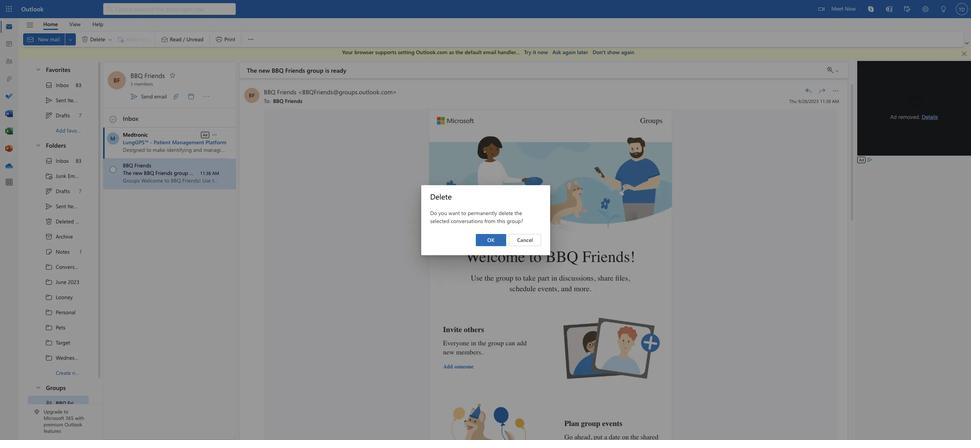 Task type: locate. For each thing, give the bounding box(es) containing it.
bf button for home
[[108, 71, 126, 89]]

tree containing 
[[28, 153, 97, 381]]

1  from the top
[[45, 263, 53, 271]]

1 vertical spatial bbq friends button
[[273, 97, 302, 104]]

discussions,
[[559, 274, 596, 283]]

0 vertical spatial 
[[45, 112, 53, 119]]

email inside  send email
[[154, 93, 167, 100]]


[[26, 21, 34, 29]]

 up "m"
[[110, 116, 116, 123]]

junk
[[56, 173, 66, 180]]

0 horizontal spatial bf
[[113, 76, 120, 84]]

 drafts
[[45, 112, 70, 119], [45, 188, 70, 195]]

 tree item down  looney
[[28, 305, 89, 320]]

onedrive image
[[5, 163, 13, 170]]

0 vertical spatial bbq friends button
[[129, 71, 165, 81]]

1 vertical spatial in
[[471, 339, 476, 348]]

groups
[[640, 116, 663, 125], [46, 384, 66, 392]]

use
[[471, 274, 483, 283]]

to inside do you want to permanently delete the selected conversations from this group?
[[461, 210, 466, 217]]

bf left to:
[[249, 92, 255, 99]]

bbq friends up members
[[130, 71, 165, 79]]

 tree item up deleted
[[28, 199, 89, 214]]

1 vertical spatial drafts
[[56, 188, 70, 195]]

microsoft
[[44, 415, 64, 422]]

1 vertical spatial  tree item
[[28, 184, 89, 199]]

0 vertical spatial 
[[110, 116, 116, 123]]

 drafts up add favorite tree item
[[45, 112, 70, 119]]

0 horizontal spatial 11:38
[[200, 170, 211, 176]]

bbq down "-"
[[144, 169, 154, 177]]

1 horizontal spatial 11:38
[[820, 98, 831, 104]]

bf inside bbq friends image
[[249, 92, 255, 99]]

 inside tree
[[45, 188, 53, 195]]

 drafts down  tree item
[[45, 188, 70, 195]]

2  button from the top
[[31, 138, 44, 152]]

none text field containing to:
[[264, 97, 784, 104]]


[[110, 116, 116, 123], [110, 166, 116, 173]]

2  sent items from the top
[[45, 203, 80, 210]]

0 vertical spatial  tree item
[[28, 78, 89, 93]]

6  from the top
[[45, 339, 53, 347]]

pets
[[56, 324, 65, 331]]

add inside tree item
[[56, 127, 65, 134]]

 tree item
[[28, 93, 89, 108], [28, 199, 89, 214]]

 inside favorites tree
[[45, 81, 53, 89]]

new right the  checkbox
[[133, 169, 143, 177]]

personal
[[56, 309, 76, 316]]

folder
[[83, 370, 97, 377]]

1 vertical spatial groups
[[46, 384, 66, 392]]

1 vertical spatial  sent items
[[45, 203, 80, 210]]

0 horizontal spatial ready
[[194, 169, 207, 177]]

plan group events
[[565, 420, 623, 428]]

bbq friends image
[[108, 71, 126, 89]]

sent
[[56, 97, 66, 104], [56, 203, 66, 210]]

ask again later button
[[553, 49, 588, 56]]

the right as
[[456, 49, 463, 56]]

welcome
[[466, 248, 525, 266]]

add inside the email message element
[[443, 364, 453, 370]]

0 horizontal spatial outlook
[[21, 5, 44, 13]]

0 vertical spatial outlook
[[21, 5, 44, 13]]

in inside everyone in the group can add new members.
[[471, 339, 476, 348]]

0 horizontal spatial is
[[189, 169, 193, 177]]

want
[[449, 210, 460, 217]]

1 horizontal spatial bf
[[249, 92, 255, 99]]

1 horizontal spatial add
[[443, 364, 453, 370]]

1 horizontal spatial in
[[551, 274, 557, 283]]

 tree item up junk
[[28, 153, 89, 169]]

to inside upgrade to microsoft 365 with premium outlook features
[[64, 409, 68, 415]]

0 vertical spatial groups
[[640, 116, 663, 125]]

0 horizontal spatial am
[[212, 170, 219, 176]]

0 vertical spatial ad
[[203, 132, 207, 137]]

 button
[[803, 85, 815, 97]]

11:38
[[820, 98, 831, 104], [200, 170, 211, 176]]

 down favorites tree item
[[45, 81, 53, 89]]

1 vertical spatial  drafts
[[45, 188, 70, 195]]

1 horizontal spatial bbq friends button
[[273, 97, 302, 104]]

 tree item
[[28, 396, 89, 411]]

1 vertical spatial the
[[123, 169, 131, 177]]

0 horizontal spatial again
[[563, 49, 576, 56]]

in right part
[[551, 274, 557, 283]]

 sent items inside favorites tree
[[45, 97, 80, 104]]

group inside everyone in the group can add new members.
[[488, 339, 504, 348]]

add someone link
[[443, 364, 474, 370]]

patient
[[154, 139, 171, 146]]

events,
[[538, 285, 559, 293]]

inbox up  junk email
[[56, 157, 69, 165]]

0 vertical spatial  tree item
[[28, 93, 89, 108]]

1 vertical spatial 83
[[76, 157, 82, 165]]

left-rail-appbar navigation
[[2, 18, 17, 175]]

 button inside folders tree item
[[31, 138, 44, 152]]

meet now
[[832, 5, 856, 12]]

is
[[325, 66, 329, 74], [189, 169, 193, 177]]

again right show
[[621, 49, 635, 56]]

bf for 
[[249, 92, 255, 99]]

 button left "favorites"
[[31, 62, 44, 76]]

am right 9/28/2023
[[832, 98, 839, 104]]

 left target
[[45, 339, 53, 347]]

0 vertical spatial 11:38
[[820, 98, 831, 104]]

sent down favorites tree item
[[56, 97, 66, 104]]

am inside the email message element
[[832, 98, 839, 104]]

1 horizontal spatial ad
[[859, 157, 864, 163]]

 for  target
[[45, 339, 53, 347]]

bbq up upgrade
[[56, 400, 66, 407]]

 up add favorite tree item
[[45, 112, 53, 119]]

ad left set your advertising preferences icon
[[859, 157, 864, 163]]

7 inside favorites tree
[[79, 112, 82, 119]]

move & delete group
[[23, 32, 154, 47]]


[[45, 218, 53, 225]]

0 horizontal spatial bf button
[[108, 71, 126, 89]]

to inside the use the group to take part in discussions, share files, schedule events, and more.
[[515, 274, 521, 283]]

add for add someone
[[443, 364, 453, 370]]

9/28/2023
[[798, 98, 819, 104]]

again right ask
[[563, 49, 576, 56]]

 left looney
[[45, 294, 53, 301]]

0 vertical spatial 
[[45, 81, 53, 89]]

0 vertical spatial bf
[[113, 76, 120, 84]]

tree
[[28, 153, 97, 381]]

friends inside the  bbq friends
[[68, 400, 85, 407]]

notes
[[56, 248, 70, 256]]

to down the  bbq friends
[[64, 409, 68, 415]]

welcome to bbq friends!
[[466, 248, 635, 266]]

1  button from the top
[[31, 62, 44, 76]]

invite others
[[443, 326, 484, 334]]

 tree item down " notes"
[[28, 260, 89, 275]]

bbq friends button up send
[[129, 71, 165, 81]]

0 vertical spatial  inbox
[[45, 81, 69, 89]]

 for  personal
[[45, 309, 53, 316]]

the up members.
[[478, 339, 486, 348]]

the new bbq friends group is ready inside message list list box
[[123, 169, 207, 177]]

am down platform
[[212, 170, 219, 176]]

0 horizontal spatial ad
[[203, 132, 207, 137]]

conversations
[[451, 218, 483, 225]]

1  from the top
[[110, 116, 116, 123]]

 inbox inside favorites tree
[[45, 81, 69, 89]]

1  from the top
[[45, 112, 53, 119]]

1  drafts from the top
[[45, 112, 70, 119]]

new down everyone
[[443, 348, 455, 357]]

to do image
[[5, 93, 13, 101]]

folders
[[46, 141, 66, 149]]

bbq up to:
[[264, 88, 276, 96]]

0 vertical spatial inbox
[[56, 82, 69, 89]]

2 7 from the top
[[79, 188, 82, 195]]

1  tree item from the top
[[28, 93, 89, 108]]

bf left "3"
[[113, 76, 120, 84]]

 button up premium features image
[[31, 381, 44, 395]]

later
[[577, 49, 588, 56]]

lunggps™ - patient management platform
[[123, 139, 226, 146]]

the
[[456, 49, 463, 56], [515, 210, 522, 217], [485, 274, 494, 283], [478, 339, 486, 348]]

mail image
[[5, 23, 13, 31]]

 down medtronic image at the top left of page
[[110, 166, 116, 173]]

1 vertical spatial  inbox
[[45, 157, 69, 165]]

drafts
[[56, 112, 70, 119], [56, 188, 70, 195]]

bf for home
[[113, 76, 120, 84]]

0 vertical spatial add
[[56, 127, 65, 134]]

calendar image
[[5, 41, 13, 48]]

 left the folders
[[35, 142, 41, 148]]

bbq friends inside message list list box
[[123, 162, 151, 169]]

 down 
[[45, 263, 53, 271]]

1 vertical spatial 
[[45, 188, 53, 195]]

view
[[69, 20, 81, 27]]

the inside everyone in the group can add new members.
[[478, 339, 486, 348]]

the inside message list list box
[[123, 169, 131, 177]]

delete dialog
[[0, 0, 971, 441]]

help
[[92, 20, 103, 27]]

events
[[602, 420, 623, 428]]

 bbq friends
[[45, 400, 85, 408]]

print
[[224, 36, 235, 43]]

 tree item up add favorite
[[28, 108, 89, 123]]

 right 
[[835, 68, 840, 73]]

Select all messages checkbox
[[108, 114, 118, 125]]

items right deleted
[[75, 218, 88, 225]]

1 horizontal spatial groups
[[640, 116, 663, 125]]

bf button left to:
[[244, 88, 259, 103]]

1 vertical spatial inbox
[[123, 115, 138, 123]]

1 vertical spatial is
[[189, 169, 193, 177]]

 tree item up " target"
[[28, 320, 89, 335]]

group up bbq friends <bbqfriends@groups.outlook.com>
[[307, 66, 324, 74]]

0 horizontal spatial add
[[56, 127, 65, 134]]

set your advertising preferences image
[[867, 157, 873, 163]]

1 vertical spatial 
[[45, 157, 53, 165]]

don't show again
[[593, 49, 635, 56]]

 button left the folders
[[31, 138, 44, 152]]

groups inside tree item
[[46, 384, 66, 392]]

take
[[523, 274, 536, 283]]

outlook up  button
[[21, 5, 44, 13]]

1  tree item from the top
[[28, 78, 89, 93]]

0 vertical spatial  tree item
[[28, 108, 89, 123]]

1  inbox from the top
[[45, 81, 69, 89]]

0 horizontal spatial email
[[154, 93, 167, 100]]

bbq friends button
[[129, 71, 165, 81], [273, 97, 302, 104]]

to
[[461, 210, 466, 217], [529, 248, 542, 266], [515, 274, 521, 283], [64, 409, 68, 415]]

 tree item down pets
[[28, 335, 89, 351]]

 tree item
[[28, 108, 89, 123], [28, 184, 89, 199]]

bbq friends button inside the email message element
[[273, 97, 302, 104]]

bf inside bbq friends icon
[[113, 76, 120, 84]]

2  tree item from the top
[[28, 184, 89, 199]]

1 vertical spatial email
[[154, 93, 167, 100]]

7 down email
[[79, 188, 82, 195]]

1 vertical spatial 11:38
[[200, 170, 211, 176]]


[[130, 93, 138, 100], [45, 97, 53, 104], [45, 203, 53, 210]]

1 vertical spatial sent
[[56, 203, 66, 210]]

 inbox up  tree item
[[45, 157, 69, 165]]

11:38 down  button
[[820, 98, 831, 104]]

favorites tree
[[28, 59, 89, 138]]

1
[[80, 248, 82, 256]]

inbox inside message list section
[[123, 115, 138, 123]]

ready inside message list list box
[[194, 169, 207, 177]]

 tree item down favorites tree item
[[28, 93, 89, 108]]

 tree item
[[28, 214, 89, 229]]

 down 
[[45, 188, 53, 195]]

2  tree item from the top
[[28, 275, 89, 290]]

7  from the top
[[45, 354, 53, 362]]

 inside folders tree item
[[35, 142, 41, 148]]

 tree item
[[28, 260, 89, 275], [28, 275, 89, 290], [28, 290, 89, 305], [28, 305, 89, 320], [28, 320, 89, 335], [28, 335, 89, 351], [28, 351, 89, 366]]

group left can
[[488, 339, 504, 348]]

 tree item
[[28, 229, 89, 244]]

1 horizontal spatial bf button
[[244, 88, 259, 103]]

delete document
[[0, 0, 971, 441]]

 button
[[168, 88, 184, 105]]

everyone in the group can add new members.
[[443, 339, 527, 357]]

ready down 'your'
[[331, 66, 346, 74]]

bbq friends button right to:
[[273, 97, 302, 104]]

the
[[247, 66, 257, 74], [123, 169, 131, 177]]

email right send
[[154, 93, 167, 100]]

 tree item up ' personal'
[[28, 290, 89, 305]]

inbox inside favorites tree
[[56, 82, 69, 89]]

1 sent from the top
[[56, 97, 66, 104]]

tab list
[[38, 18, 109, 30]]

don't
[[593, 49, 606, 56]]

1 83 from the top
[[76, 82, 82, 89]]

 left "favorites"
[[35, 66, 41, 72]]


[[45, 81, 53, 89], [45, 157, 53, 165]]

sent up  tree item
[[56, 203, 66, 210]]

delete
[[430, 191, 452, 202]]

0 vertical spatial drafts
[[56, 112, 70, 119]]

 button for folders
[[31, 138, 44, 152]]

0 vertical spatial the
[[247, 66, 257, 74]]

group up schedule
[[496, 274, 514, 283]]

1 vertical spatial items
[[68, 203, 80, 210]]

0 horizontal spatial groups
[[46, 384, 66, 392]]

more apps image
[[5, 179, 13, 187]]

1 vertical spatial am
[[212, 170, 219, 176]]

0 vertical spatial 7
[[79, 112, 82, 119]]

1 horizontal spatial outlook
[[65, 422, 82, 428]]

1 horizontal spatial again
[[621, 49, 635, 56]]

4  from the top
[[45, 309, 53, 316]]


[[187, 93, 195, 100]]

is inside list box
[[189, 169, 193, 177]]

 inbox
[[45, 81, 69, 89], [45, 157, 69, 165]]

1 horizontal spatial is
[[325, 66, 329, 74]]

 inbox down favorites tree item
[[45, 81, 69, 89]]

0 vertical spatial  sent items
[[45, 97, 80, 104]]

thu
[[789, 98, 797, 104]]

11:38 inside the email message element
[[820, 98, 831, 104]]

 tree item
[[28, 78, 89, 93], [28, 153, 89, 169]]

0 vertical spatial items
[[68, 97, 80, 104]]

outlook inside upgrade to microsoft 365 with premium outlook features
[[65, 422, 82, 428]]

to up 'conversations'
[[461, 210, 466, 217]]

1 horizontal spatial ready
[[331, 66, 346, 74]]

add favorite
[[56, 127, 85, 134]]

 up the ' pets'
[[45, 309, 53, 316]]

0 vertical spatial ready
[[331, 66, 346, 74]]

7 up favorite
[[79, 112, 82, 119]]

items up  deleted items at left
[[68, 203, 80, 210]]

3  from the top
[[45, 294, 53, 301]]

 sent items up deleted
[[45, 203, 80, 210]]

1 drafts from the top
[[56, 112, 70, 119]]

drafts up add favorite tree item
[[56, 112, 70, 119]]

 for 
[[45, 263, 53, 271]]

more.
[[574, 285, 591, 293]]

0 horizontal spatial the
[[123, 169, 131, 177]]

the up bbq friends image
[[247, 66, 257, 74]]

bf button left "3"
[[108, 71, 126, 89]]

management
[[172, 139, 204, 146]]

to left take
[[515, 274, 521, 283]]

 inside favorites tree
[[45, 112, 53, 119]]

create new folder
[[56, 370, 97, 377]]

 sent items for first  tree item from the bottom
[[45, 203, 80, 210]]

0 horizontal spatial in
[[471, 339, 476, 348]]

new inside message list list box
[[133, 169, 143, 177]]

0 vertical spatial am
[[832, 98, 839, 104]]

83 down favorites tree item
[[76, 82, 82, 89]]

help button
[[87, 18, 109, 30]]

1 horizontal spatial am
[[832, 98, 839, 104]]

2 vertical spatial  button
[[31, 381, 44, 395]]

 for  june 2023
[[45, 279, 53, 286]]

members.
[[456, 348, 483, 357]]

0 vertical spatial the new bbq friends group is ready
[[247, 66, 346, 74]]

 sent items for first  tree item from the top of the the welcome to bbq friends! application
[[45, 97, 80, 104]]

others
[[464, 326, 484, 334]]

supports
[[375, 49, 397, 56]]

items inside  deleted items
[[75, 218, 88, 225]]

the new bbq friends group is ready
[[247, 66, 346, 74], [123, 169, 207, 177]]

inbox up medtronic
[[123, 115, 138, 123]]

add
[[56, 127, 65, 134], [443, 364, 453, 370]]

1  sent items from the top
[[45, 97, 80, 104]]

 left the june
[[45, 279, 53, 286]]

83 inside tree
[[76, 157, 82, 165]]

items for  tree item
[[75, 218, 88, 225]]

0 vertical spatial email
[[483, 49, 496, 56]]

0 horizontal spatial the new bbq friends group is ready
[[123, 169, 207, 177]]

1 7 from the top
[[79, 112, 82, 119]]

1 vertical spatial bbq friends
[[123, 162, 151, 169]]

 down " target"
[[45, 354, 53, 362]]

 sent items down favorites tree item
[[45, 97, 80, 104]]

2 drafts from the top
[[56, 188, 70, 195]]


[[45, 233, 53, 241]]

83 inside favorites tree
[[76, 82, 82, 89]]

 tree item down " target"
[[28, 351, 89, 366]]

0 vertical spatial sent
[[56, 97, 66, 104]]

premium features image
[[34, 410, 39, 415]]

 for  pets
[[45, 324, 53, 332]]

plan
[[565, 420, 579, 428]]

3 members button
[[129, 81, 153, 87]]

1 vertical spatial ad
[[859, 157, 864, 163]]

2 83 from the top
[[76, 157, 82, 165]]

items for first  tree item from the top of the the welcome to bbq friends! application
[[68, 97, 80, 104]]

ad up platform
[[203, 132, 207, 137]]

add left someone
[[443, 364, 453, 370]]

1 vertical spatial bf
[[249, 92, 255, 99]]

bbq friends down lunggps™
[[123, 162, 151, 169]]

1 vertical spatial  tree item
[[28, 153, 89, 169]]

new
[[259, 66, 270, 74], [133, 169, 143, 177], [443, 348, 455, 357], [72, 370, 82, 377]]

items up favorite
[[68, 97, 80, 104]]

new left folder
[[72, 370, 82, 377]]

 tree item
[[28, 244, 89, 260]]

 inside favorites tree item
[[35, 66, 41, 72]]

 inside "select all messages" checkbox
[[110, 116, 116, 123]]

2  from the top
[[110, 166, 116, 173]]

m
[[110, 135, 115, 142]]

 tree item down junk
[[28, 184, 89, 199]]

is left 11:38 am
[[189, 169, 193, 177]]

 left pets
[[45, 324, 53, 332]]

groups tree item
[[28, 381, 89, 396]]

sent inside favorites tree
[[56, 97, 66, 104]]

 button inside groups tree item
[[31, 381, 44, 395]]

1 vertical spatial 7
[[79, 188, 82, 195]]

groups inside the email message element
[[640, 116, 663, 125]]

excel image
[[5, 128, 13, 135]]

 inside groups tree item
[[35, 385, 41, 391]]

1 horizontal spatial email
[[483, 49, 496, 56]]

3  button from the top
[[31, 381, 44, 395]]

new inside everyone in the group can add new members.
[[443, 348, 455, 357]]

0 vertical spatial 83
[[76, 82, 82, 89]]

 up 
[[45, 157, 53, 165]]

lunggps™
[[123, 139, 149, 146]]

1  tree item from the top
[[28, 260, 89, 275]]

1 vertical spatial the new bbq friends group is ready
[[123, 169, 207, 177]]

in up members.
[[471, 339, 476, 348]]

the new bbq friends group is ready down the patient on the left
[[123, 169, 207, 177]]

1 vertical spatial ready
[[194, 169, 207, 177]]

5  from the top
[[45, 324, 53, 332]]

2  from the top
[[45, 188, 53, 195]]

the up group?
[[515, 210, 522, 217]]

add left favorite
[[56, 127, 65, 134]]

1 vertical spatial add
[[443, 364, 453, 370]]

2  tree item from the top
[[28, 153, 89, 169]]

5  tree item from the top
[[28, 320, 89, 335]]

favorites tree item
[[28, 62, 89, 78]]

0 vertical spatial  button
[[31, 62, 44, 76]]

bbq right to:
[[273, 97, 284, 104]]

2 vertical spatial items
[[75, 218, 88, 225]]

 left send
[[130, 93, 138, 100]]

1  from the top
[[45, 81, 53, 89]]

the inside the use the group to take part in discussions, share files, schedule events, and more.
[[485, 274, 494, 283]]

2  tree item from the top
[[28, 199, 89, 214]]

 up premium features image
[[35, 385, 41, 391]]

0 vertical spatial  drafts
[[45, 112, 70, 119]]

1 vertical spatial 
[[110, 166, 116, 173]]

ad inside message list list box
[[203, 132, 207, 137]]

deleted
[[56, 218, 74, 225]]

read
[[170, 36, 182, 43]]

None text field
[[264, 97, 784, 104]]

the new bbq friends group is ready up the to: bbq friends on the left top
[[247, 66, 346, 74]]

try
[[524, 49, 532, 56]]

to down 'cancel' button
[[529, 248, 542, 266]]

 button inside favorites tree item
[[31, 62, 44, 76]]

items inside favorites tree
[[68, 97, 80, 104]]

try it now button
[[524, 49, 548, 56]]

 
[[828, 67, 840, 73]]

1 vertical spatial  button
[[31, 138, 44, 152]]

2  from the top
[[45, 279, 53, 286]]

group left 11:38 am
[[174, 169, 188, 177]]

0 vertical spatial in
[[551, 274, 557, 283]]

1 vertical spatial  tree item
[[28, 199, 89, 214]]

email right 'default'
[[483, 49, 496, 56]]

is up bbq friends <bbqfriends@groups.outlook.com>
[[325, 66, 329, 74]]

outlook
[[21, 5, 44, 13], [65, 422, 82, 428]]

tab list containing home
[[38, 18, 109, 30]]

 tree item up  looney
[[28, 275, 89, 290]]

1 vertical spatial outlook
[[65, 422, 82, 428]]



Task type: describe. For each thing, give the bounding box(es) containing it.
2  drafts from the top
[[45, 188, 70, 195]]

new up bbq friends image
[[259, 66, 270, 74]]

 inside favorites tree
[[45, 97, 53, 104]]

 target
[[45, 339, 70, 347]]

bbq down lunggps™
[[123, 162, 133, 169]]

-
[[150, 139, 152, 146]]

cancel
[[517, 236, 533, 244]]

use the group to take part in discussions, share files, schedule events, and more.
[[471, 274, 630, 293]]

medtronic image
[[107, 133, 119, 145]]

bbq up the to: bbq friends on the left top
[[272, 66, 284, 74]]

upgrade to microsoft 365 with premium outlook features
[[44, 409, 84, 435]]

can
[[506, 339, 515, 348]]

create new folder tree item
[[28, 366, 97, 381]]

schedule
[[510, 285, 536, 293]]

features
[[44, 428, 61, 435]]

365
[[66, 415, 74, 422]]

4  tree item from the top
[[28, 305, 89, 320]]


[[828, 67, 834, 73]]

target
[[56, 339, 70, 347]]

 for  looney
[[45, 294, 53, 301]]

add for add favorite
[[56, 127, 65, 134]]

bbq inside the  bbq friends
[[56, 400, 66, 407]]

83 for 1st  tree item from the top of the the welcome to bbq friends! application
[[76, 82, 82, 89]]

email message element
[[239, 81, 848, 441]]

7  tree item from the top
[[28, 351, 89, 366]]

someone
[[454, 364, 474, 370]]

delete
[[499, 210, 513, 217]]

message list list box
[[103, 128, 236, 440]]


[[962, 51, 968, 57]]

to:
[[264, 97, 270, 104]]

 inside  
[[835, 68, 840, 73]]

 button
[[816, 85, 828, 97]]

 button
[[958, 49, 971, 59]]

 deleted items
[[45, 218, 88, 225]]

selected
[[430, 218, 449, 225]]

3 members
[[130, 81, 153, 87]]

2 sent from the top
[[56, 203, 66, 210]]

home button
[[38, 18, 64, 30]]

your browser supports setting outlook.com as the default email handler...
[[342, 49, 520, 56]]

group inside message list list box
[[174, 169, 188, 177]]

welcome to bbq friends! application
[[0, 0, 971, 441]]

3
[[130, 81, 133, 87]]

to: bbq friends
[[264, 97, 302, 104]]

2  inbox from the top
[[45, 157, 69, 165]]

handler...
[[498, 49, 520, 56]]


[[170, 72, 176, 78]]

 for 1st  tree item from the bottom
[[45, 188, 53, 195]]

calendaricon image
[[429, 397, 551, 441]]

ask
[[553, 49, 561, 56]]

from
[[485, 218, 496, 225]]

now
[[538, 49, 548, 56]]

 button
[[167, 72, 179, 80]]

7 inside tree
[[79, 188, 82, 195]]

83 for 2nd  tree item from the top of the the welcome to bbq friends! application
[[76, 157, 82, 165]]

bf button for 
[[244, 88, 259, 103]]

add someone
[[443, 364, 474, 370]]

word image
[[5, 110, 13, 118]]

folders tree item
[[28, 138, 89, 153]]


[[818, 87, 826, 95]]

1 horizontal spatial the new bbq friends group is ready
[[247, 66, 346, 74]]

 print
[[215, 36, 235, 43]]

medtronic
[[123, 131, 148, 138]]

files image
[[5, 75, 13, 83]]

 button for favorites
[[31, 62, 44, 76]]

0 vertical spatial is
[[325, 66, 329, 74]]

group inside the use the group to take part in discussions, share files, schedule events, and more.
[[496, 274, 514, 283]]

add favorite tree item
[[28, 123, 89, 138]]

archive
[[56, 233, 73, 240]]

it
[[533, 49, 536, 56]]


[[45, 172, 53, 180]]

part
[[538, 274, 550, 283]]

outlook banner
[[0, 0, 971, 18]]

new inside tree item
[[72, 370, 82, 377]]

members
[[134, 81, 153, 87]]

group right plan
[[581, 420, 600, 428]]

cancel button
[[509, 234, 541, 246]]

 for 1st  tree item from the top
[[45, 112, 53, 119]]

 button
[[22, 19, 38, 31]]

0 horizontal spatial bbq friends button
[[129, 71, 165, 81]]

addnewmembersicon image
[[551, 303, 672, 394]]

Select a conversation checkbox
[[105, 159, 123, 175]]

 archive
[[45, 233, 73, 241]]

 june 2023
[[45, 279, 79, 286]]

june
[[56, 279, 66, 286]]

drafts inside favorites tree
[[56, 112, 70, 119]]

tab list inside the welcome to bbq friends! application
[[38, 18, 109, 30]]

do
[[430, 210, 437, 217]]

<bbqfriends@groups.outlook.com>
[[298, 88, 397, 96]]

2023
[[68, 279, 79, 286]]


[[45, 400, 53, 408]]

11:38 am
[[200, 170, 219, 176]]

powerpoint image
[[5, 145, 13, 153]]

am inside message list list box
[[212, 170, 219, 176]]

2  from the top
[[45, 157, 53, 165]]

1 again from the left
[[563, 49, 576, 56]]

premium
[[44, 422, 63, 428]]

 read / unread
[[161, 36, 204, 43]]

now
[[845, 5, 856, 12]]

 button for groups
[[31, 381, 44, 395]]

bbq friends image
[[244, 88, 259, 103]]

unread
[[186, 36, 204, 43]]

message list section
[[103, 62, 236, 440]]


[[819, 6, 825, 12]]

 for folders
[[35, 142, 41, 148]]

none text field inside the email message element
[[264, 97, 784, 104]]

in inside the use the group to take part in discussions, share files, schedule events, and more.
[[551, 274, 557, 283]]

delete heading
[[421, 185, 550, 209]]


[[45, 248, 53, 256]]

bbq up 'discussions,'
[[546, 248, 578, 266]]

ask again later
[[553, 49, 588, 56]]

tree inside the welcome to bbq friends! application
[[28, 153, 97, 381]]

and
[[561, 285, 572, 293]]

bbq friends <bbqfriends@groups.outlook.com>
[[264, 88, 397, 96]]

1 horizontal spatial the
[[247, 66, 257, 74]]

people image
[[5, 58, 13, 66]]

3  tree item from the top
[[28, 290, 89, 305]]


[[110, 116, 116, 122]]

 personal
[[45, 309, 76, 316]]

 up 
[[45, 203, 53, 210]]

 button
[[184, 88, 199, 105]]

don't show again button
[[593, 49, 635, 56]]

 for  wednesday
[[45, 354, 53, 362]]

1  tree item from the top
[[28, 108, 89, 123]]

6  tree item from the top
[[28, 335, 89, 351]]

 inside checkbox
[[110, 166, 116, 173]]

 wednesday
[[45, 354, 83, 362]]

 for groups
[[35, 385, 41, 391]]

view button
[[64, 18, 86, 30]]

the inside do you want to permanently delete the selected conversations from this group?
[[515, 210, 522, 217]]

 looney
[[45, 294, 73, 301]]

microsoft image
[[429, 109, 481, 132]]

thu 9/28/2023 11:38 am
[[789, 98, 839, 104]]


[[805, 87, 812, 95]]

 inside message list section
[[130, 93, 138, 100]]

 for favorites
[[35, 66, 41, 72]]

favorite
[[67, 127, 85, 134]]

11:38 inside message list list box
[[200, 170, 211, 176]]

default
[[465, 49, 482, 56]]

show
[[607, 49, 620, 56]]

with
[[75, 415, 84, 422]]

favorites
[[46, 65, 70, 73]]

your
[[342, 49, 353, 56]]

2 again from the left
[[621, 49, 635, 56]]

setting
[[398, 49, 415, 56]]

2 vertical spatial inbox
[[56, 157, 69, 165]]

 tree item
[[28, 169, 89, 184]]

outlook inside banner
[[21, 5, 44, 13]]

browser
[[354, 49, 374, 56]]

 drafts inside favorites tree
[[45, 112, 70, 119]]

items for first  tree item from the bottom
[[68, 203, 80, 210]]

0 vertical spatial bbq friends
[[130, 71, 165, 79]]

group?
[[507, 218, 523, 225]]

bbq up 3 members popup button
[[130, 71, 143, 79]]

you
[[439, 210, 447, 217]]



Task type: vqa. For each thing, say whether or not it's contained in the screenshot.


